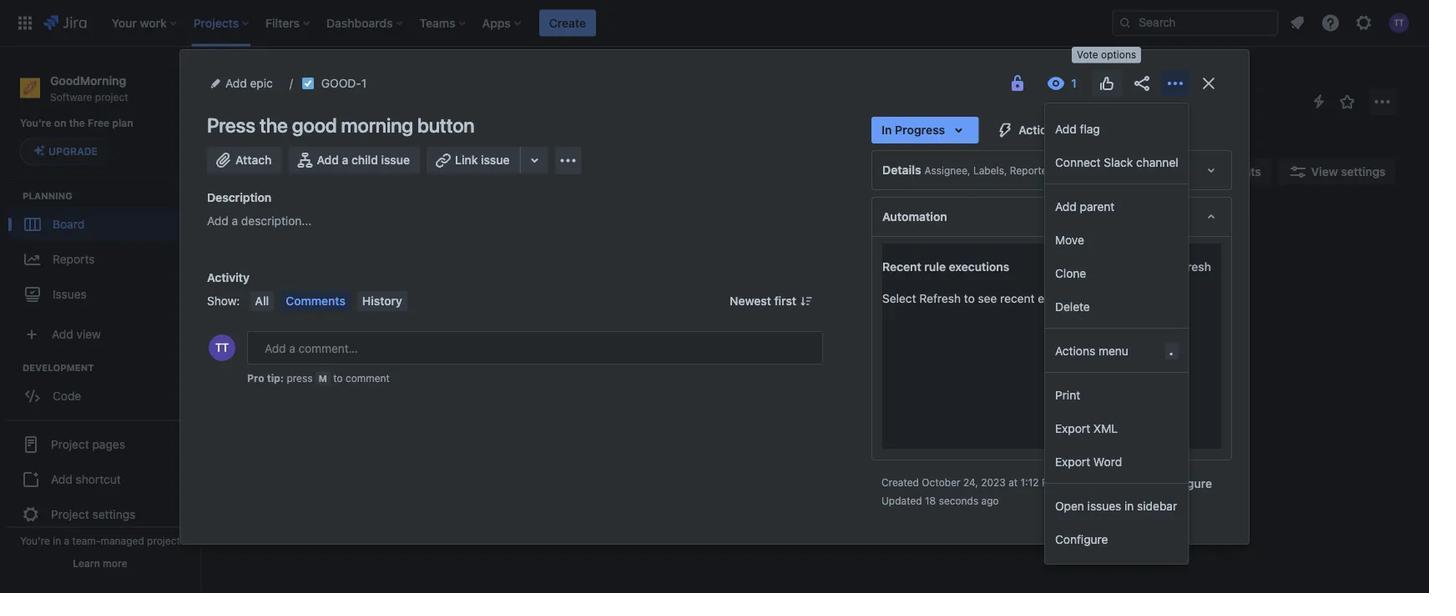 Task type: locate. For each thing, give the bounding box(es) containing it.
actions up reporter
[[1019, 123, 1061, 137]]

development group
[[8, 361, 200, 418]]

goodmorning inside goodmorning software project
[[50, 73, 126, 87]]

2 issue from the left
[[481, 153, 510, 167]]

add inside button
[[51, 473, 72, 486]]

1 vertical spatial actions
[[1056, 344, 1096, 358]]

first
[[775, 294, 797, 308]]

1 vertical spatial export
[[1056, 455, 1091, 469]]

attach button
[[207, 147, 282, 174]]

do
[[263, 229, 278, 241]]

0 vertical spatial you're
[[20, 118, 52, 129]]

created october 24, 2023 at 1:12 pm updated 18 seconds ago
[[882, 477, 1057, 507]]

group
[[1046, 107, 1189, 184], [1046, 185, 1189, 328], [1046, 373, 1189, 484], [7, 420, 194, 538], [1046, 484, 1189, 561]]

issues
[[1088, 499, 1122, 513]]

issues
[[53, 287, 87, 301]]

add inside button
[[1056, 122, 1077, 136]]

epic
[[250, 76, 273, 90]]

configure
[[1158, 477, 1213, 491], [1056, 533, 1109, 547]]

the right on
[[69, 118, 85, 129]]

good board
[[236, 102, 348, 125]]

1 horizontal spatial configure
[[1158, 477, 1213, 491]]

export for export xml
[[1056, 422, 1091, 436]]

Add a comment… field
[[247, 332, 824, 365]]

1 you're from the top
[[20, 118, 52, 129]]

actions for actions menu
[[1056, 344, 1096, 358]]

create button
[[539, 10, 596, 36]]

18
[[925, 495, 937, 507]]

history button
[[357, 291, 407, 312]]

a left child
[[342, 153, 349, 167]]

add inside popup button
[[226, 76, 247, 90]]

project pages
[[51, 438, 125, 451]]

configure down open
[[1056, 533, 1109, 547]]

0 vertical spatial in
[[1125, 499, 1135, 513]]

add left terry turtle image
[[317, 153, 339, 167]]

learn more
[[73, 558, 128, 570]]

add inside "button"
[[1056, 200, 1077, 213]]

0 vertical spatial project
[[51, 438, 89, 451]]

1 export from the top
[[1056, 422, 1091, 436]]

1 horizontal spatial a
[[232, 214, 238, 228]]

more
[[103, 558, 128, 570]]

reporter
[[1010, 164, 1052, 176]]

jira image
[[43, 13, 87, 33], [43, 13, 87, 33]]

menu bar containing all
[[247, 291, 411, 312]]

board
[[297, 102, 348, 125]]

you're left on
[[20, 118, 52, 129]]

reports link
[[8, 241, 192, 278]]

managed
[[101, 535, 144, 547]]

in right the issues
[[1125, 499, 1135, 513]]

newest
[[730, 294, 772, 308]]

show:
[[207, 294, 240, 308]]

1
[[362, 76, 367, 90]]

you're for you're in a team-managed project
[[20, 535, 50, 547]]

project right "managed"
[[147, 535, 180, 547]]

goodmorning link
[[298, 67, 372, 87]]

create column image
[[944, 219, 964, 239]]

add for add flag
[[1056, 122, 1077, 136]]

at
[[1009, 477, 1018, 489]]

automation element
[[872, 197, 1233, 237]]

press the good morning button dialog
[[180, 50, 1249, 555]]

0 vertical spatial configure
[[1158, 477, 1213, 491]]

0 vertical spatial export
[[1056, 422, 1091, 436]]

insights
[[1218, 165, 1262, 179]]

channel
[[1137, 155, 1179, 169]]

0 horizontal spatial issue
[[381, 153, 410, 167]]

issues link
[[8, 278, 192, 311]]

a inside add a child issue button
[[342, 153, 349, 167]]

add left parent
[[1056, 200, 1077, 213]]

1 issue from the left
[[381, 153, 410, 167]]

add down description
[[207, 214, 229, 228]]

goodmorning
[[298, 70, 372, 84], [50, 73, 126, 87]]

0 vertical spatial project
[[95, 91, 128, 103]]

xml
[[1094, 422, 1118, 436]]

project up plan
[[95, 91, 128, 103]]

planning
[[23, 190, 72, 201]]

pm
[[1042, 477, 1057, 489]]

0 vertical spatial actions
[[1019, 123, 1061, 137]]

0 horizontal spatial configure
[[1056, 533, 1109, 547]]

add inside button
[[317, 153, 339, 167]]

you're left team-
[[20, 535, 50, 547]]

move
[[1056, 233, 1085, 247]]

add for add epic
[[226, 76, 247, 90]]

planning group
[[8, 189, 200, 316]]

1 vertical spatial a
[[232, 214, 238, 228]]

details assignee, labels, reporter
[[883, 163, 1052, 177]]

to
[[333, 373, 343, 384]]

issue inside link issue button
[[481, 153, 510, 167]]

1 project from the top
[[51, 438, 89, 451]]

export word
[[1056, 455, 1123, 469]]

add shortcut button
[[7, 463, 194, 496]]

0 horizontal spatial in
[[53, 535, 61, 547]]

share image
[[1133, 73, 1153, 94]]

clone
[[1056, 266, 1087, 280]]

ago
[[982, 495, 999, 507]]

activity
[[207, 271, 250, 285]]

add shortcut
[[51, 473, 121, 486]]

october
[[922, 477, 961, 489]]

project for project settings
[[51, 508, 89, 522]]

2 export from the top
[[1056, 455, 1091, 469]]

automations menu button icon image
[[1310, 91, 1330, 112]]

0 vertical spatial configure link
[[1125, 471, 1223, 498]]

team-
[[72, 535, 101, 547]]

the up attach
[[260, 114, 288, 137]]

flag
[[1080, 122, 1101, 136]]

add a child issue
[[317, 153, 410, 167]]

1 vertical spatial configure link
[[1046, 523, 1189, 556]]

create
[[549, 16, 586, 30]]

export up pm
[[1056, 455, 1091, 469]]

configure link
[[1125, 471, 1223, 498], [1046, 523, 1189, 556]]

group containing add flag
[[1046, 107, 1189, 184]]

a down description
[[232, 214, 238, 228]]

add for add parent
[[1056, 200, 1077, 213]]

create banner
[[0, 0, 1430, 47]]

configure link down open issues in sidebar
[[1046, 523, 1189, 556]]

you're
[[20, 118, 52, 129], [20, 535, 50, 547]]

0 vertical spatial a
[[342, 153, 349, 167]]

issue right child
[[381, 153, 410, 167]]

add people image
[[386, 162, 406, 182]]

you're on the free plan
[[20, 118, 133, 129]]

actions left menu
[[1056, 344, 1096, 358]]

1 vertical spatial you're
[[20, 535, 50, 547]]

projects
[[234, 70, 278, 84]]

details element
[[872, 150, 1233, 190]]

in left team-
[[53, 535, 61, 547]]

export left xml
[[1056, 422, 1091, 436]]

labels,
[[974, 164, 1008, 176]]

by
[[1085, 166, 1097, 177]]

menu bar inside press the good morning button dialog
[[247, 291, 411, 312]]

configure link up sidebar
[[1125, 471, 1223, 498]]

2 horizontal spatial a
[[342, 153, 349, 167]]

menu bar
[[247, 291, 411, 312]]

issue right "link"
[[481, 153, 510, 167]]

project pages link
[[7, 426, 194, 463]]

a left team-
[[64, 535, 70, 547]]

actions inside 'dropdown button'
[[1019, 123, 1061, 137]]

a for description...
[[232, 214, 238, 228]]

.
[[1169, 344, 1176, 358]]

close image
[[1199, 73, 1219, 94]]

delete
[[1056, 300, 1091, 314]]

to do element
[[246, 229, 278, 241]]

0 horizontal spatial goodmorning
[[50, 73, 126, 87]]

0 horizontal spatial a
[[64, 535, 70, 547]]

you're for you're on the free plan
[[20, 118, 52, 129]]

1 vertical spatial project
[[147, 535, 180, 547]]

learn more button
[[73, 557, 128, 570]]

project up add shortcut
[[51, 438, 89, 451]]

actions for actions
[[1019, 123, 1061, 137]]

add flag
[[1056, 122, 1101, 136]]

add left flag
[[1056, 122, 1077, 136]]

1 horizontal spatial goodmorning
[[298, 70, 372, 84]]

add a description...
[[207, 214, 312, 228]]

add for add a child issue
[[317, 153, 339, 167]]

search image
[[1119, 16, 1133, 30]]

24,
[[964, 477, 979, 489]]

add left shortcut
[[51, 473, 72, 486]]

seconds
[[939, 495, 979, 507]]

goodmorning for goodmorning software project
[[50, 73, 126, 87]]

press
[[287, 373, 313, 384]]

1 vertical spatial configure
[[1056, 533, 1109, 547]]

2 project from the top
[[51, 508, 89, 522]]

2 vertical spatial a
[[64, 535, 70, 547]]

1 horizontal spatial issue
[[481, 153, 510, 167]]

group containing project pages
[[7, 420, 194, 538]]

0 horizontal spatial project
[[95, 91, 128, 103]]

export word link
[[1046, 445, 1189, 479]]

1 horizontal spatial in
[[1125, 499, 1135, 513]]

configure up sidebar
[[1158, 477, 1213, 491]]

project
[[51, 438, 89, 451], [51, 508, 89, 522]]

1 vertical spatial project
[[51, 508, 89, 522]]

comments
[[286, 294, 346, 308]]

add left epic
[[226, 76, 247, 90]]

the
[[260, 114, 288, 137], [69, 118, 85, 129]]

description
[[207, 191, 272, 205]]

1 horizontal spatial the
[[260, 114, 288, 137]]

vote options: no one has voted for this issue yet. image
[[1097, 73, 1118, 94]]

project up team-
[[51, 508, 89, 522]]

issue
[[381, 153, 410, 167], [481, 153, 510, 167]]

comment
[[346, 373, 390, 384]]

2 you're from the top
[[20, 535, 50, 547]]



Task type: describe. For each thing, give the bounding box(es) containing it.
add for add shortcut
[[51, 473, 72, 486]]

profile image of terry turtle image
[[209, 335, 236, 362]]

connect
[[1056, 155, 1101, 169]]

project for project pages
[[51, 438, 89, 451]]

group containing add parent
[[1046, 185, 1189, 328]]

press the good morning button
[[207, 114, 475, 137]]

m
[[319, 373, 327, 384]]

actions button
[[986, 117, 1094, 144]]

free
[[88, 118, 110, 129]]

export xml link
[[1046, 412, 1189, 445]]

press
[[207, 114, 255, 137]]

group
[[1050, 166, 1082, 177]]

move button
[[1046, 223, 1189, 256]]

to
[[246, 229, 260, 241]]

group containing open issues in sidebar
[[1046, 484, 1189, 561]]

to do
[[246, 229, 278, 241]]

group containing print
[[1046, 373, 1189, 484]]

open issues in sidebar button
[[1046, 489, 1189, 523]]

insights image
[[1195, 162, 1215, 182]]

delete button
[[1046, 290, 1189, 323]]

shortcut
[[76, 473, 121, 486]]

software
[[50, 91, 92, 103]]

group by
[[1050, 166, 1097, 177]]

link issue button
[[427, 147, 522, 174]]

in progress
[[882, 123, 946, 137]]

primary element
[[10, 0, 1113, 46]]

details
[[883, 163, 922, 177]]

newest first button
[[720, 291, 824, 312]]

actions menu
[[1056, 344, 1129, 358]]

configure link inside press the good morning button dialog
[[1125, 471, 1223, 498]]

connect slack channel button
[[1046, 145, 1189, 179]]

assignee,
[[925, 164, 971, 176]]

issue inside add a child issue button
[[381, 153, 410, 167]]

vote
[[1077, 49, 1099, 61]]

board link
[[8, 207, 192, 241]]

menu
[[1099, 344, 1129, 358]]

pro tip: press m to comment
[[247, 373, 390, 384]]

on
[[54, 118, 66, 129]]

all
[[255, 294, 269, 308]]

good-
[[321, 76, 362, 90]]

1 vertical spatial in
[[53, 535, 61, 547]]

attach
[[236, 153, 272, 167]]

upgrade
[[48, 146, 98, 157]]

star good board image
[[1338, 92, 1358, 112]]

newest first image
[[800, 295, 813, 308]]

link issue
[[455, 153, 510, 167]]

created
[[882, 477, 920, 489]]

the inside dialog
[[260, 114, 288, 137]]

options
[[1102, 49, 1137, 61]]

1 horizontal spatial project
[[147, 535, 180, 547]]

in
[[882, 123, 892, 137]]

export for export word
[[1056, 455, 1091, 469]]

open
[[1056, 499, 1085, 513]]

comments button
[[281, 291, 351, 312]]

Search this board text field
[[236, 157, 312, 187]]

newest first
[[730, 294, 797, 308]]

add flag button
[[1046, 112, 1189, 145]]

a for child
[[342, 153, 349, 167]]

goodmorning for goodmorning
[[298, 70, 372, 84]]

vote options tooltip
[[1072, 47, 1142, 63]]

terry turtle image
[[347, 159, 374, 185]]

project inside goodmorning software project
[[95, 91, 128, 103]]

code
[[53, 389, 81, 403]]

add app image
[[558, 151, 578, 171]]

pro
[[247, 373, 264, 384]]

actions image
[[1166, 73, 1186, 94]]

copy link to issue image
[[363, 76, 377, 89]]

print
[[1056, 388, 1081, 402]]

link
[[455, 153, 478, 167]]

plan
[[112, 118, 133, 129]]

settings
[[92, 508, 136, 522]]

goodmorning software project
[[50, 73, 128, 103]]

slack
[[1104, 155, 1134, 169]]

learn
[[73, 558, 100, 570]]

pages
[[92, 438, 125, 451]]

Search field
[[1113, 10, 1280, 36]]

add parent
[[1056, 200, 1115, 213]]

add parent button
[[1046, 190, 1189, 223]]

description...
[[241, 214, 312, 228]]

reports
[[53, 252, 95, 266]]

board
[[53, 217, 84, 231]]

task image
[[301, 77, 315, 90]]

link web pages and more image
[[525, 150, 545, 170]]

updated
[[882, 495, 923, 507]]

sidebar
[[1138, 499, 1178, 513]]

in inside button
[[1125, 499, 1135, 513]]

you're in a team-managed project
[[20, 535, 180, 547]]

morning
[[341, 114, 413, 137]]

parent
[[1080, 200, 1115, 213]]

configure inside press the good morning button dialog
[[1158, 477, 1213, 491]]

add epic
[[226, 76, 273, 90]]

history
[[362, 294, 402, 308]]

add for add a description...
[[207, 214, 229, 228]]

project settings
[[51, 508, 136, 522]]

word
[[1094, 455, 1123, 469]]

print link
[[1046, 378, 1189, 412]]

0 horizontal spatial the
[[69, 118, 85, 129]]

connect slack channel
[[1056, 155, 1179, 169]]

tip:
[[267, 373, 284, 384]]

progress
[[895, 123, 946, 137]]

good-1 link
[[321, 73, 367, 94]]

2023
[[982, 477, 1006, 489]]

vote options
[[1077, 49, 1137, 61]]

insights button
[[1185, 159, 1272, 185]]



Task type: vqa. For each thing, say whether or not it's contained in the screenshot.
bottom Spaces
no



